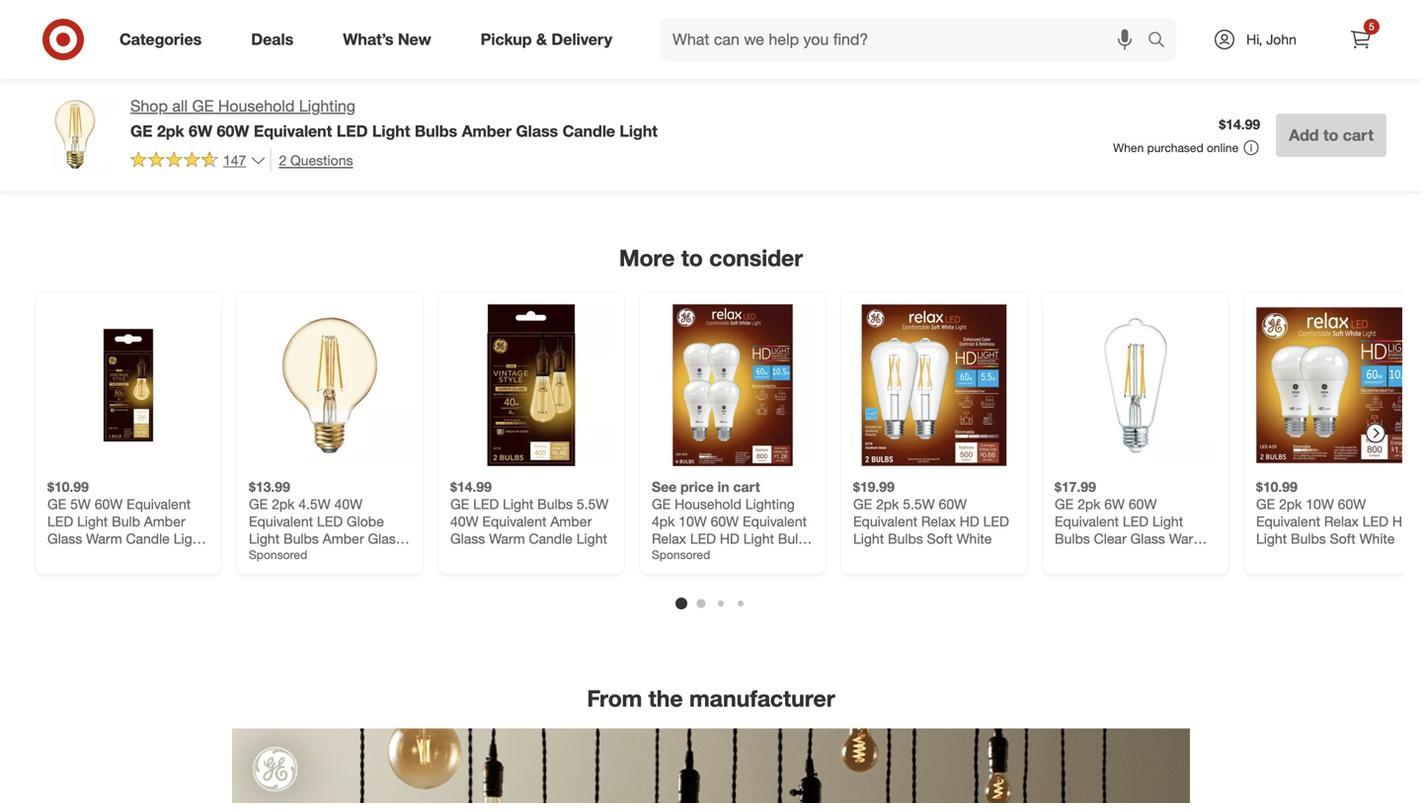 Task type: describe. For each thing, give the bounding box(es) containing it.
amber for ge 2pk 6w 60w equivalent led light bulbs amber glass warm candle light add to cart
[[87, 45, 128, 62]]

glass inside the $13.99 ge 2pk 4.5w 40w equivalent led globe light bulbs amber glass warm candle light
[[368, 530, 403, 547]]

white for hd
[[957, 530, 993, 547]]

to inside beats studio pro bluetooth wireless headphones add to cart
[[485, 83, 497, 97]]

clear
[[1095, 530, 1127, 547]]

- right max
[[994, 43, 1000, 61]]

cart down echinacea
[[1105, 83, 1128, 97]]

soft inside see price in cart ge household lighting 4pk 10w 60w equivalent relax led hd light bulbs soft white
[[652, 547, 678, 564]]

bose
[[1257, 10, 1289, 28]]

beauty for honey
[[923, 26, 959, 41]]

glass inside $10.99 ge 5w 60w equivalent led light bulb amber glass warm candle light medium base
[[47, 530, 82, 547]]

light inside $10.99 ge 2pk 10w 60w equivalent relax led hd light bulbs soft white
[[1257, 530, 1288, 547]]

$19.99 ge 2pk 5.5w 60w equivalent relax hd led light bulbs soft white
[[854, 478, 1010, 547]]

ricola throat drops - honey lemon with echinacea - 45ct
[[1055, 26, 1188, 78]]

light inside see price in cart ge household lighting 4pk 10w 60w equivalent relax led hd light bulbs soft white
[[744, 530, 775, 547]]

search button
[[1139, 18, 1187, 65]]

pens
[[677, 28, 708, 45]]

bulbs inside the $13.99 ge 2pk 4.5w 40w equivalent led globe light bulbs amber glass warm candle light
[[284, 530, 319, 547]]

warm for 5w
[[86, 530, 122, 547]]

100ct led smooth mini christmas string lights with green wire - wondershop™ add to cart
[[249, 10, 396, 97]]

categories
[[120, 30, 202, 49]]

cart down black
[[702, 83, 725, 97]]

cart inside see price in cart ge household lighting 4pk 10w 60w equivalent relax led hd light bulbs soft white
[[734, 478, 761, 495]]

147
[[223, 151, 246, 169]]

cart inside ge 2pk 6w 60w equivalent led light bulbs amber glass warm candle light add to cart
[[97, 83, 120, 97]]

ge led light bulbs 5.5w 40w equivalent amber glass warm candle light image
[[451, 304, 613, 466]]

- inside 100ct led smooth mini christmas string lights with green wire - wondershop™ add to cart
[[352, 45, 357, 62]]

bose portable smart speaker charging cradle - silver
[[1257, 10, 1413, 62]]

2pk for $19.99
[[877, 495, 900, 513]]

base
[[102, 547, 133, 564]]

ricola for drops
[[854, 26, 892, 43]]

bulbs inside see price in cart ge household lighting 4pk 10w 60w equivalent relax led hd light bulbs soft white
[[778, 530, 814, 547]]

to inside 100ct led smooth mini christmas string lights with green wire - wondershop™ add to cart
[[284, 83, 295, 97]]

lighting inside shop all ge household lighting ge 2pk 6w 60w equivalent led light bulbs amber glass candle light
[[299, 96, 356, 116]]

2pk inside shop all ge household lighting ge 2pk 6w 60w equivalent led light bulbs amber glass candle light
[[157, 121, 184, 141]]

bulbs inside "$14.99 ge led light bulbs 5.5w 40w equivalent amber glass warm candle light"
[[538, 495, 573, 513]]

2
[[279, 152, 287, 169]]

hd inside see price in cart ge household lighting 4pk 10w 60w equivalent relax led hd light bulbs soft white
[[720, 530, 740, 547]]

$40 for ricola throat drops - honey lemon with echinacea - 45ct
[[1055, 26, 1074, 41]]

amber inside the $13.99 ge 2pk 4.5w 40w equivalent led globe light bulbs amber glass warm candle light
[[323, 530, 364, 547]]

equivalent inside $10.99 ge 5w 60w equivalent led light bulb amber glass warm candle light medium base
[[127, 495, 191, 513]]

$10.99 for 2pk
[[1257, 478, 1298, 495]]

smooth
[[317, 10, 366, 28]]

what's new
[[343, 30, 431, 49]]

lights
[[356, 28, 394, 45]]

led inside $10.99 ge 5w 60w equivalent led light bulb amber glass warm candle light medium base
[[47, 513, 73, 530]]

throat inside ricola max throat care drops - honey lemon - 34ct
[[926, 26, 966, 43]]

$10 target giftcard with $40 health & beauty purchase for drops
[[1055, 11, 1213, 41]]

led inside ge 2pk 6w 60w equivalent led light bulbs amber glass warm candle light add to cart
[[116, 28, 141, 45]]

globe
[[347, 513, 384, 530]]

soft for hd
[[928, 530, 953, 547]]

add down point
[[661, 83, 684, 97]]

4ct
[[726, 45, 745, 62]]

amber for $10.99 ge 5w 60w equivalent led light bulb amber glass warm candle light medium base
[[144, 513, 185, 530]]

6w inside ge 2pk 6w 60w equivalent led light bulbs amber glass warm candle light add to cart
[[97, 10, 118, 28]]

image of ge 2pk 6w 60w equivalent led light bulbs amber glass candle light image
[[36, 95, 115, 174]]

lemon inside ricola max throat care drops - honey lemon - 34ct
[[948, 43, 991, 61]]

60w inside $19.99 ge 2pk 5.5w 60w equivalent relax hd led light bulbs soft white
[[939, 495, 967, 513]]

cart down ricola max throat care drops - honey lemon - 34ct
[[903, 83, 926, 97]]

categories link
[[103, 18, 226, 61]]

5.5w inside $19.99 ge 2pk 5.5w 60w equivalent relax hd led light bulbs soft white
[[903, 495, 935, 513]]

manufacturer
[[690, 685, 836, 712]]

bulb
[[112, 513, 140, 530]]

$19.99
[[854, 478, 895, 495]]

target for max
[[896, 11, 928, 26]]

the
[[649, 685, 683, 712]]

smart
[[1349, 10, 1387, 28]]

ge inside $10.99 ge 5w 60w equivalent led light bulb amber glass warm candle light medium base
[[47, 495, 66, 513]]

sponsored for warm
[[249, 547, 307, 562]]

ge 2pk 4.5w 40w equivalent led globe light bulbs amber glass warm candle light image
[[249, 304, 411, 466]]

deals link
[[234, 18, 318, 61]]

5.5w inside "$14.99 ge led light bulbs 5.5w 40w equivalent amber glass warm candle light"
[[577, 495, 609, 513]]

& for max
[[912, 26, 919, 41]]

search
[[1139, 32, 1187, 51]]

giftcard for throat
[[932, 11, 976, 26]]

ge inside $19.99 ge 2pk 5.5w 60w equivalent relax hd led light bulbs soft white
[[854, 495, 873, 513]]

hd inside $10.99 ge 2pk 10w 60w equivalent relax led hd light bulbs soft white
[[1393, 513, 1413, 530]]

what's new link
[[326, 18, 456, 61]]

wondershop™
[[249, 62, 335, 80]]

bulbs inside $17.99 ge 2pk 6w 60w equivalent led light bulbs clear glass warm candle light
[[1055, 530, 1091, 547]]

equivalent inside the $13.99 ge 2pk 4.5w 40w equivalent led globe light bulbs amber glass warm candle light
[[249, 513, 313, 530]]

drops inside ricola max throat care drops - honey lemon - 34ct
[[854, 43, 891, 61]]

60w inside $17.99 ge 2pk 6w 60w equivalent led light bulbs clear glass warm candle light
[[1129, 495, 1158, 513]]

beats
[[451, 25, 486, 43]]

$10 for max
[[874, 11, 893, 26]]

when
[[1114, 140, 1145, 155]]

from
[[587, 685, 643, 712]]

all
[[172, 96, 188, 116]]

warm inside $17.99 ge 2pk 6w 60w equivalent led light bulbs clear glass warm candle light
[[1170, 530, 1206, 547]]

hi, john
[[1247, 31, 1297, 48]]

led inside see price in cart ge household lighting 4pk 10w 60w equivalent relax led hd light bulbs soft white
[[691, 530, 716, 547]]

warm for led
[[489, 530, 525, 547]]

ge 2pk 10w 60w equivalent relax led hd light bulbs soft white image
[[1257, 304, 1419, 466]]

- left "hi,"
[[1182, 26, 1188, 43]]

2pk for $17.99
[[1078, 495, 1101, 513]]

led inside $10.99 ge 2pk 10w 60w equivalent relax led hd light bulbs soft white
[[1363, 513, 1389, 530]]

$17.99
[[1055, 478, 1097, 495]]

speaker
[[1257, 28, 1308, 45]]

headphones
[[451, 60, 530, 77]]

equivalent inside "$14.99 ge led light bulbs 5.5w 40w equivalent amber glass warm candle light"
[[483, 513, 547, 530]]

$13.99 ge 2pk 4.5w 40w equivalent led globe light bulbs amber glass warm candle light
[[249, 478, 403, 564]]

with right max
[[980, 11, 1002, 26]]

equivalent inside $17.99 ge 2pk 6w 60w equivalent led light bulbs clear glass warm candle light
[[1055, 513, 1120, 530]]

2 questions link
[[270, 149, 353, 172]]

4pk
[[652, 513, 675, 530]]

60w inside shop all ge household lighting ge 2pk 6w 60w equivalent led light bulbs amber glass candle light
[[217, 121, 249, 141]]

$10 for throat
[[1075, 11, 1094, 26]]

ocity
[[706, 10, 736, 28]]

medium inside bic gel-ocity quick dry gel pens 0.7mm medium point black 4ct
[[759, 28, 809, 45]]

$40 for ricola max throat care drops - honey lemon - 34ct
[[854, 26, 873, 41]]

led inside the $13.99 ge 2pk 4.5w 40w equivalent led globe light bulbs amber glass warm candle light
[[317, 513, 343, 530]]

6w inside shop all ge household lighting ge 2pk 6w 60w equivalent led light bulbs amber glass candle light
[[189, 121, 213, 141]]

warm inside the $13.99 ge 2pk 4.5w 40w equivalent led globe light bulbs amber glass warm candle light
[[249, 547, 285, 564]]

40w inside the $13.99 ge 2pk 4.5w 40w equivalent led globe light bulbs amber glass warm candle light
[[335, 495, 363, 513]]

light inside $19.99 ge 2pk 5.5w 60w equivalent relax hd led light bulbs soft white
[[854, 530, 885, 547]]

purchase for -
[[1164, 26, 1213, 41]]

add down echinacea
[[1064, 83, 1087, 97]]

care
[[970, 26, 999, 43]]

wire
[[320, 45, 348, 62]]

to down black
[[687, 83, 698, 97]]

pickup & delivery link
[[464, 18, 637, 61]]

equivalent inside shop all ge household lighting ge 2pk 6w 60w equivalent led light bulbs amber glass candle light
[[254, 121, 332, 141]]

see
[[652, 478, 677, 495]]

led inside shop all ge household lighting ge 2pk 6w 60w equivalent led light bulbs amber glass candle light
[[337, 121, 368, 141]]

glass inside shop all ge household lighting ge 2pk 6w 60w equivalent led light bulbs amber glass candle light
[[516, 121, 558, 141]]

shop all ge household lighting ge 2pk 6w 60w equivalent led light bulbs amber glass candle light
[[130, 96, 658, 141]]

equivalent inside $19.99 ge 2pk 5.5w 60w equivalent relax hd led light bulbs soft white
[[854, 513, 918, 530]]

$10 target giftcard with $40 health & beauty purchase for throat
[[854, 11, 1012, 41]]

medium inside $10.99 ge 5w 60w equivalent led light bulb amber glass warm candle light medium base
[[47, 547, 98, 564]]

0.7mm
[[712, 28, 755, 45]]

5w
[[70, 495, 91, 513]]

ge 2pk 5.5w 60w equivalent relax hd led light bulbs soft white image
[[854, 304, 1016, 466]]

pro
[[534, 25, 555, 43]]

candle inside $17.99 ge 2pk 6w 60w equivalent led light bulbs clear glass warm candle light
[[1055, 547, 1099, 564]]

glass inside $17.99 ge 2pk 6w 60w equivalent led light bulbs clear glass warm candle light
[[1131, 530, 1166, 547]]

add inside ge 2pk 6w 60w equivalent led light bulbs amber glass warm candle light add to cart
[[56, 83, 79, 97]]

relax for 10w
[[1325, 513, 1360, 530]]

deals
[[251, 30, 294, 49]]

10w inside $10.99 ge 2pk 10w 60w equivalent relax led hd light bulbs soft white
[[1307, 495, 1335, 513]]

more
[[619, 244, 675, 272]]

add down silver
[[1266, 83, 1288, 97]]

beats studio pro bluetooth wireless headphones link
[[451, 0, 613, 77]]

cradle
[[1372, 28, 1413, 45]]

147 link
[[130, 149, 266, 173]]

soft for led
[[1331, 530, 1356, 547]]

point
[[652, 45, 684, 62]]

ge inside $10.99 ge 2pk 10w 60w equivalent relax led hd light bulbs soft white
[[1257, 495, 1276, 513]]

add down 34ct
[[863, 83, 885, 97]]

questions
[[291, 152, 353, 169]]

What can we help you find? suggestions appear below search field
[[661, 18, 1153, 61]]

beats studio pro bluetooth wireless headphones add to cart
[[451, 25, 567, 97]]

60w inside $10.99 ge 2pk 10w 60w equivalent relax led hd light bulbs soft white
[[1339, 495, 1367, 513]]

what's
[[343, 30, 394, 49]]

100ct
[[249, 10, 284, 28]]

new
[[398, 30, 431, 49]]

max
[[896, 26, 923, 43]]

100ct led smooth mini christmas string lights with green wire - wondershop™ link
[[249, 0, 411, 80]]

gel-
[[679, 10, 706, 28]]

purchased
[[1148, 140, 1204, 155]]

black
[[688, 45, 722, 62]]

add right online
[[1290, 125, 1320, 145]]

ge inside ge 2pk 6w 60w equivalent led light bulbs amber glass warm candle light add to cart
[[47, 10, 66, 28]]

ge 2pk 6w 60w equivalent led light bulbs amber glass warm candle light link
[[47, 0, 209, 80]]

45ct
[[1133, 61, 1160, 78]]

candle inside shop all ge household lighting ge 2pk 6w 60w equivalent led light bulbs amber glass candle light
[[563, 121, 616, 141]]

5 link
[[1340, 18, 1383, 61]]

- right 34ct
[[895, 43, 900, 61]]

more to consider
[[619, 244, 803, 272]]

shop
[[130, 96, 168, 116]]

equivalent inside see price in cart ge household lighting 4pk 10w 60w equivalent relax led hd light bulbs soft white
[[743, 513, 807, 530]]

- inside "bose portable smart speaker charging cradle - silver"
[[1257, 45, 1262, 62]]

bulbs inside shop all ge household lighting ge 2pk 6w 60w equivalent led light bulbs amber glass candle light
[[415, 121, 458, 141]]

relax inside see price in cart ge household lighting 4pk 10w 60w equivalent relax led hd light bulbs soft white
[[652, 530, 687, 547]]

bic gel-ocity quick dry gel pens 0.7mm medium point black 4ct
[[652, 10, 809, 62]]

cart down "bose portable smart speaker charging cradle - silver"
[[1306, 83, 1329, 97]]

throat inside ricola throat drops - honey lemon with echinacea - 45ct
[[1098, 26, 1137, 43]]

when purchased online
[[1114, 140, 1239, 155]]

$17.99 ge 2pk 6w 60w equivalent led light bulbs clear glass warm candle light
[[1055, 478, 1206, 564]]

with inside ricola throat drops - honey lemon with echinacea - 45ct
[[1146, 43, 1171, 61]]

delivery
[[552, 30, 613, 49]]

add inside beats studio pro bluetooth wireless headphones add to cart
[[459, 83, 482, 97]]

to down ricola max throat care drops - honey lemon - 34ct
[[888, 83, 900, 97]]

bulbs inside $19.99 ge 2pk 5.5w 60w equivalent relax hd led light bulbs soft white
[[888, 530, 924, 547]]

white for led
[[1360, 530, 1396, 547]]

from the manufacturer
[[587, 685, 836, 712]]



Task type: locate. For each thing, give the bounding box(es) containing it.
0 horizontal spatial $10.99
[[47, 478, 89, 495]]

target left care
[[896, 11, 928, 26]]

0 horizontal spatial $14.99
[[451, 478, 492, 495]]

health up 34ct
[[876, 26, 908, 41]]

relax inside $10.99 ge 2pk 10w 60w equivalent relax led hd light bulbs soft white
[[1325, 513, 1360, 530]]

$40 up 34ct
[[854, 26, 873, 41]]

0 horizontal spatial throat
[[926, 26, 966, 43]]

purchase
[[962, 26, 1012, 41], [1164, 26, 1213, 41]]

to
[[82, 83, 94, 97], [284, 83, 295, 97], [485, 83, 497, 97], [687, 83, 698, 97], [888, 83, 900, 97], [1090, 83, 1101, 97], [1292, 83, 1303, 97], [1324, 125, 1339, 145], [682, 244, 703, 272]]

0 vertical spatial $14.99
[[1220, 116, 1261, 133]]

&
[[912, 26, 919, 41], [1113, 26, 1121, 41], [537, 30, 547, 49]]

1 horizontal spatial purchase
[[1164, 26, 1213, 41]]

0 horizontal spatial relax
[[652, 530, 687, 547]]

0 horizontal spatial $40
[[854, 26, 873, 41]]

0 vertical spatial lighting
[[299, 96, 356, 116]]

ge inside $17.99 ge 2pk 6w 60w equivalent led light bulbs clear glass warm candle light
[[1055, 495, 1074, 513]]

- left 45ct
[[1123, 61, 1129, 78]]

honey inside ricola throat drops - honey lemon with echinacea - 45ct
[[1055, 43, 1095, 61]]

purchase left "hi,"
[[1164, 26, 1213, 41]]

honey right 34ct
[[904, 43, 944, 61]]

bulbs inside ge 2pk 6w 60w equivalent led light bulbs amber glass warm candle light add to cart
[[47, 45, 83, 62]]

ricola for honey
[[1055, 26, 1094, 43]]

ge 2pk 6w 60w equivalent led light bulbs amber glass warm candle light add to cart
[[47, 10, 207, 97]]

with inside 100ct led smooth mini christmas string lights with green wire - wondershop™ add to cart
[[249, 45, 275, 62]]

1 horizontal spatial drops
[[1141, 26, 1179, 43]]

$10 left max
[[874, 11, 893, 26]]

1 horizontal spatial soft
[[928, 530, 953, 547]]

0 vertical spatial household
[[218, 96, 295, 116]]

ricola inside ricola max throat care drops - honey lemon - 34ct
[[854, 26, 892, 43]]

ricola up echinacea
[[1055, 26, 1094, 43]]

ge inside see price in cart ge household lighting 4pk 10w 60w equivalent relax led hd light bulbs soft white
[[652, 495, 671, 513]]

cart down 5 link
[[1344, 125, 1374, 145]]

2pk inside $17.99 ge 2pk 6w 60w equivalent led light bulbs clear glass warm candle light
[[1078, 495, 1101, 513]]

soft inside $10.99 ge 2pk 10w 60w equivalent relax led hd light bulbs soft white
[[1331, 530, 1356, 547]]

glass inside "$14.99 ge led light bulbs 5.5w 40w equivalent amber glass warm candle light"
[[451, 530, 485, 547]]

amber inside ge 2pk 6w 60w equivalent led light bulbs amber glass warm candle light add to cart
[[87, 45, 128, 62]]

see price in cart ge household lighting 4pk 10w 60w equivalent relax led hd light bulbs soft white
[[652, 478, 814, 564]]

0 horizontal spatial 5.5w
[[577, 495, 609, 513]]

led inside 100ct led smooth mini christmas string lights with green wire - wondershop™ add to cart
[[288, 10, 314, 28]]

$10.99 ge 2pk 10w 60w equivalent relax led hd light bulbs soft white
[[1257, 478, 1413, 547]]

1 horizontal spatial 10w
[[1307, 495, 1335, 513]]

5.5w left "4pk"
[[577, 495, 609, 513]]

0 horizontal spatial hd
[[720, 530, 740, 547]]

1 $10 from the left
[[874, 11, 893, 26]]

0 horizontal spatial soft
[[652, 547, 678, 564]]

2 questions
[[279, 152, 353, 169]]

$14.99 for $14.99 ge led light bulbs 5.5w 40w equivalent amber glass warm candle light
[[451, 478, 492, 495]]

2 health from the left
[[1078, 26, 1110, 41]]

1 ricola from the left
[[854, 26, 892, 43]]

0 horizontal spatial ricola
[[854, 26, 892, 43]]

0 horizontal spatial $10 target giftcard with $40 health & beauty purchase
[[854, 11, 1012, 41]]

1 horizontal spatial medium
[[759, 28, 809, 45]]

0 horizontal spatial sponsored
[[249, 547, 307, 562]]

to down echinacea
[[1090, 83, 1101, 97]]

lemon inside ricola throat drops - honey lemon with echinacea - 45ct
[[1099, 43, 1142, 61]]

lighting inside see price in cart ge household lighting 4pk 10w 60w equivalent relax led hd light bulbs soft white
[[746, 495, 795, 513]]

cart
[[97, 83, 120, 97], [298, 83, 321, 97], [500, 83, 523, 97], [702, 83, 725, 97], [903, 83, 926, 97], [1105, 83, 1128, 97], [1306, 83, 1329, 97], [1344, 125, 1374, 145], [734, 478, 761, 495]]

to down headphones
[[485, 83, 497, 97]]

40w inside "$14.99 ge led light bulbs 5.5w 40w equivalent amber glass warm candle light"
[[451, 513, 479, 530]]

cart down headphones
[[500, 83, 523, 97]]

1 horizontal spatial sponsored
[[652, 547, 711, 562]]

warm inside $10.99 ge 5w 60w equivalent led light bulb amber glass warm candle light medium base
[[86, 530, 122, 547]]

1 $10 target giftcard with $40 health & beauty purchase from the left
[[854, 11, 1012, 41]]

ricola max throat care drops - honey lemon - 34ct
[[854, 26, 1000, 78]]

0 horizontal spatial 40w
[[335, 495, 363, 513]]

2 lemon from the left
[[1099, 43, 1142, 61]]

2 honey from the left
[[1055, 43, 1095, 61]]

drops left max
[[854, 43, 891, 61]]

light
[[145, 28, 176, 45], [95, 62, 126, 80], [372, 121, 411, 141], [620, 121, 658, 141], [503, 495, 534, 513], [77, 513, 108, 530], [1153, 513, 1184, 530], [174, 530, 204, 547], [249, 530, 280, 547], [577, 530, 608, 547], [744, 530, 775, 547], [854, 530, 885, 547], [1257, 530, 1288, 547], [337, 547, 367, 564], [1103, 547, 1134, 564]]

1 beauty from the left
[[923, 26, 959, 41]]

0 horizontal spatial purchase
[[962, 26, 1012, 41]]

1 horizontal spatial 5.5w
[[903, 495, 935, 513]]

candle
[[47, 62, 91, 80], [563, 121, 616, 141], [126, 530, 170, 547], [529, 530, 573, 547], [289, 547, 333, 564], [1055, 547, 1099, 564]]

1 lemon from the left
[[948, 43, 991, 61]]

throat
[[926, 26, 966, 43], [1098, 26, 1137, 43]]

portable
[[1293, 10, 1345, 28]]

1 horizontal spatial $10 target giftcard with $40 health & beauty purchase
[[1055, 11, 1213, 41]]

drops
[[1141, 26, 1179, 43], [854, 43, 891, 61]]

cart right in
[[734, 478, 761, 495]]

with
[[980, 11, 1002, 26], [1181, 11, 1203, 26], [1146, 43, 1171, 61], [249, 45, 275, 62]]

drops inside ricola throat drops - honey lemon with echinacea - 45ct
[[1141, 26, 1179, 43]]

target for throat
[[1097, 11, 1130, 26]]

4.5w
[[299, 495, 331, 513]]

1 giftcard from the left
[[932, 11, 976, 26]]

0 horizontal spatial &
[[537, 30, 547, 49]]

beauty for with
[[1124, 26, 1161, 41]]

1 target from the left
[[896, 11, 928, 26]]

purchase right max
[[962, 26, 1012, 41]]

$40 up echinacea
[[1055, 26, 1074, 41]]

lighting right in
[[746, 495, 795, 513]]

$10 target giftcard with $40 health & beauty purchase up 34ct
[[854, 11, 1012, 41]]

add down ge 2pk 6w 60w equivalent led light bulbs amber glass warm candle light "link"
[[56, 83, 79, 97]]

ge 5w 60w equivalent led light bulb amber glass warm candle light medium base image
[[47, 304, 209, 466]]

to down "bose portable smart speaker charging cradle - silver"
[[1324, 125, 1339, 145]]

add down headphones
[[459, 83, 482, 97]]

to down the wondershop™
[[284, 83, 295, 97]]

5.5w right $19.99
[[903, 495, 935, 513]]

2 target from the left
[[1097, 11, 1130, 26]]

1 horizontal spatial relax
[[922, 513, 956, 530]]

bic
[[652, 10, 675, 28]]

0 horizontal spatial lighting
[[299, 96, 356, 116]]

cart inside beats studio pro bluetooth wireless headphones add to cart
[[500, 83, 523, 97]]

amber for $14.99 ge led light bulbs 5.5w 40w equivalent amber glass warm candle light
[[551, 513, 592, 530]]

2pk inside $10.99 ge 2pk 10w 60w equivalent relax led hd light bulbs soft white
[[1280, 495, 1303, 513]]

sponsored down "4pk"
[[652, 547, 711, 562]]

pickup
[[481, 30, 532, 49]]

add
[[56, 83, 79, 97], [258, 83, 280, 97], [459, 83, 482, 97], [661, 83, 684, 97], [863, 83, 885, 97], [1064, 83, 1087, 97], [1266, 83, 1288, 97], [1290, 125, 1320, 145]]

1 sponsored from the left
[[249, 547, 307, 562]]

household inside shop all ge household lighting ge 2pk 6w 60w equivalent led light bulbs amber glass candle light
[[218, 96, 295, 116]]

$10.99
[[47, 478, 89, 495], [1257, 478, 1298, 495]]

1 horizontal spatial beauty
[[1124, 26, 1161, 41]]

& for throat
[[1113, 26, 1121, 41]]

2 vertical spatial 6w
[[1105, 495, 1125, 513]]

medium right 0.7mm
[[759, 28, 809, 45]]

2pk for $13.99
[[272, 495, 295, 513]]

0 horizontal spatial lemon
[[948, 43, 991, 61]]

$10 target giftcard with $40 health & beauty purchase
[[854, 11, 1012, 41], [1055, 11, 1213, 41]]

medium left base
[[47, 547, 98, 564]]

1 purchase from the left
[[962, 26, 1012, 41]]

beauty left care
[[923, 26, 959, 41]]

price
[[681, 478, 714, 495]]

1 horizontal spatial household
[[675, 495, 742, 513]]

1 horizontal spatial giftcard
[[1133, 11, 1178, 26]]

sponsored down "4.5w"
[[249, 547, 307, 562]]

$10.99 for 5w
[[47, 478, 89, 495]]

led inside $19.99 ge 2pk 5.5w 60w equivalent relax hd led light bulbs soft white
[[984, 513, 1010, 530]]

hi,
[[1247, 31, 1263, 48]]

soft inside $19.99 ge 2pk 5.5w 60w equivalent relax hd led light bulbs soft white
[[928, 530, 953, 547]]

honey left 45ct
[[1055, 43, 1095, 61]]

0 horizontal spatial target
[[896, 11, 928, 26]]

warm for 6w
[[171, 45, 207, 62]]

2 horizontal spatial soft
[[1331, 530, 1356, 547]]

$10.99 inside $10.99 ge 5w 60w equivalent led light bulb amber glass warm candle light medium base
[[47, 478, 89, 495]]

lemon
[[948, 43, 991, 61], [1099, 43, 1142, 61]]

0 vertical spatial medium
[[759, 28, 809, 45]]

1 horizontal spatial $10.99
[[1257, 478, 1298, 495]]

relax for 5.5w
[[922, 513, 956, 530]]

1 horizontal spatial $40
[[1055, 26, 1074, 41]]

drops up 45ct
[[1141, 26, 1179, 43]]

2 horizontal spatial relax
[[1325, 513, 1360, 530]]

led inside "$14.99 ge led light bulbs 5.5w 40w equivalent amber glass warm candle light"
[[473, 495, 499, 513]]

2 purchase from the left
[[1164, 26, 1213, 41]]

amber inside "$14.99 ge led light bulbs 5.5w 40w equivalent amber glass warm candle light"
[[551, 513, 592, 530]]

1 vertical spatial lighting
[[746, 495, 795, 513]]

$14.99 inside "$14.99 ge led light bulbs 5.5w 40w equivalent amber glass warm candle light"
[[451, 478, 492, 495]]

1 vertical spatial $14.99
[[451, 478, 492, 495]]

2 $10 from the left
[[1075, 11, 1094, 26]]

1 honey from the left
[[904, 43, 944, 61]]

ge inside the $13.99 ge 2pk 4.5w 40w equivalent led globe light bulbs amber glass warm candle light
[[249, 495, 268, 513]]

wireless
[[515, 43, 567, 60]]

1 horizontal spatial health
[[1078, 26, 1110, 41]]

amber inside $10.99 ge 5w 60w equivalent led light bulb amber glass warm candle light medium base
[[144, 513, 185, 530]]

ge 2pk 6w 60w equivalent led light bulbs clear glass warm candle light image
[[1055, 304, 1217, 466]]

0 horizontal spatial drops
[[854, 43, 891, 61]]

consider
[[710, 244, 803, 272]]

5
[[1370, 20, 1375, 33]]

1 vertical spatial household
[[675, 495, 742, 513]]

christmas
[[249, 28, 312, 45]]

1 vertical spatial 6w
[[189, 121, 213, 141]]

pickup & delivery
[[481, 30, 613, 49]]

hd
[[960, 513, 980, 530], [1393, 513, 1413, 530], [720, 530, 740, 547]]

candle inside the $13.99 ge 2pk 4.5w 40w equivalent led globe light bulbs amber glass warm candle light
[[289, 547, 333, 564]]

0 horizontal spatial white
[[682, 547, 717, 564]]

dry
[[779, 10, 801, 28]]

string
[[316, 28, 352, 45]]

2 horizontal spatial &
[[1113, 26, 1121, 41]]

1 $40 from the left
[[854, 26, 873, 41]]

warm inside ge 2pk 6w 60w equivalent led light bulbs amber glass warm candle light add to cart
[[171, 45, 207, 62]]

bic gel-ocity quick dry gel pens 0.7mm medium point black 4ct link
[[652, 0, 814, 62]]

$13.99
[[249, 478, 290, 495]]

2pk inside $19.99 ge 2pk 5.5w 60w equivalent relax hd led light bulbs soft white
[[877, 495, 900, 513]]

2 giftcard from the left
[[1133, 11, 1178, 26]]

mini
[[370, 10, 396, 28]]

cart left shop at the top of page
[[97, 83, 120, 97]]

throat up 45ct
[[1098, 26, 1137, 43]]

with down 100ct
[[249, 45, 275, 62]]

6w inside $17.99 ge 2pk 6w 60w equivalent led light bulbs clear glass warm candle light
[[1105, 495, 1125, 513]]

equivalent inside $10.99 ge 2pk 10w 60w equivalent relax led hd light bulbs soft white
[[1257, 513, 1321, 530]]

ge inside "$14.99 ge led light bulbs 5.5w 40w equivalent amber glass warm candle light"
[[451, 495, 470, 513]]

2 ricola from the left
[[1055, 26, 1094, 43]]

60w
[[121, 10, 150, 28], [217, 121, 249, 141], [95, 495, 123, 513], [939, 495, 967, 513], [1129, 495, 1158, 513], [1339, 495, 1367, 513], [711, 513, 739, 530]]

equivalent inside ge 2pk 6w 60w equivalent led light bulbs amber glass warm candle light add to cart
[[47, 28, 112, 45]]

white inside $10.99 ge 2pk 10w 60w equivalent relax led hd light bulbs soft white
[[1360, 530, 1396, 547]]

beauty up 45ct
[[1124, 26, 1161, 41]]

white inside see price in cart ge household lighting 4pk 10w 60w equivalent relax led hd light bulbs soft white
[[682, 547, 717, 564]]

1 horizontal spatial ricola
[[1055, 26, 1094, 43]]

1 horizontal spatial 40w
[[451, 513, 479, 530]]

2pk for $10.99
[[1280, 495, 1303, 513]]

giftcard right max
[[932, 11, 976, 26]]

lighting down the wondershop™
[[299, 96, 356, 116]]

glass
[[132, 45, 167, 62], [516, 121, 558, 141], [47, 530, 82, 547], [368, 530, 403, 547], [451, 530, 485, 547], [1131, 530, 1166, 547]]

cart down the wondershop™
[[298, 83, 321, 97]]

add to cart button
[[47, 74, 129, 106], [249, 74, 330, 106], [451, 74, 532, 106], [652, 74, 734, 106], [854, 74, 935, 106], [1055, 74, 1137, 106], [1257, 74, 1338, 106], [1277, 113, 1387, 157]]

giftcard for drops
[[1133, 11, 1178, 26]]

in
[[718, 478, 730, 495]]

candle inside "$14.99 ge led light bulbs 5.5w 40w equivalent amber glass warm candle light"
[[529, 530, 573, 547]]

34ct
[[854, 61, 881, 78]]

bulbs inside $10.99 ge 2pk 10w 60w equivalent relax led hd light bulbs soft white
[[1292, 530, 1327, 547]]

1 horizontal spatial 6w
[[189, 121, 213, 141]]

health for throat
[[1078, 26, 1110, 41]]

0 horizontal spatial medium
[[47, 547, 98, 564]]

$14.99 ge led light bulbs 5.5w 40w equivalent amber glass warm candle light
[[451, 478, 609, 547]]

to inside ge 2pk 6w 60w equivalent led light bulbs amber glass warm candle light add to cart
[[82, 83, 94, 97]]

2 horizontal spatial white
[[1360, 530, 1396, 547]]

0 horizontal spatial household
[[218, 96, 295, 116]]

2 horizontal spatial hd
[[1393, 513, 1413, 530]]

ricola inside ricola throat drops - honey lemon with echinacea - 45ct
[[1055, 26, 1094, 43]]

1 horizontal spatial throat
[[1098, 26, 1137, 43]]

glass inside ge 2pk 6w 60w equivalent led light bulbs amber glass warm candle light add to cart
[[132, 45, 167, 62]]

$14.99 for $14.99
[[1220, 116, 1261, 133]]

quick
[[739, 10, 775, 28]]

1 horizontal spatial target
[[1097, 11, 1130, 26]]

candle inside ge 2pk 6w 60w equivalent led light bulbs amber glass warm candle light add to cart
[[47, 62, 91, 80]]

0 horizontal spatial $10
[[874, 11, 893, 26]]

1 throat from the left
[[926, 26, 966, 43]]

60w inside see price in cart ge household lighting 4pk 10w 60w equivalent relax led hd light bulbs soft white
[[711, 513, 739, 530]]

$14.99
[[1220, 116, 1261, 133], [451, 478, 492, 495]]

10w
[[1307, 495, 1335, 513], [679, 513, 707, 530]]

1 horizontal spatial $10
[[1075, 11, 1094, 26]]

silver
[[1266, 45, 1300, 62]]

2 beauty from the left
[[1124, 26, 1161, 41]]

$10
[[874, 11, 893, 26], [1075, 11, 1094, 26]]

1 horizontal spatial white
[[957, 530, 993, 547]]

0 horizontal spatial honey
[[904, 43, 944, 61]]

2 $40 from the left
[[1055, 26, 1074, 41]]

2 5.5w from the left
[[903, 495, 935, 513]]

honey
[[904, 43, 944, 61], [1055, 43, 1095, 61]]

2 throat from the left
[[1098, 26, 1137, 43]]

0 horizontal spatial beauty
[[923, 26, 959, 41]]

1 horizontal spatial $14.99
[[1220, 116, 1261, 133]]

2 $10 target giftcard with $40 health & beauty purchase from the left
[[1055, 11, 1213, 41]]

2pk inside ge 2pk 6w 60w equivalent led light bulbs amber glass warm candle light add to cart
[[70, 10, 93, 28]]

$10 target giftcard with $40 health & beauty purchase up 45ct
[[1055, 11, 1213, 41]]

1 horizontal spatial hd
[[960, 513, 980, 530]]

2 horizontal spatial 6w
[[1105, 495, 1125, 513]]

2pk
[[70, 10, 93, 28], [157, 121, 184, 141], [272, 495, 295, 513], [877, 495, 900, 513], [1078, 495, 1101, 513], [1280, 495, 1303, 513]]

cart inside 100ct led smooth mini christmas string lights with green wire - wondershop™ add to cart
[[298, 83, 321, 97]]

add inside 100ct led smooth mini christmas string lights with green wire - wondershop™ add to cart
[[258, 83, 280, 97]]

$10.99 ge 5w 60w equivalent led light bulb amber glass warm candle light medium base
[[47, 478, 204, 564]]

1 vertical spatial medium
[[47, 547, 98, 564]]

- right wire
[[352, 45, 357, 62]]

health up echinacea
[[1078, 26, 1110, 41]]

amber
[[87, 45, 128, 62], [462, 121, 512, 141], [144, 513, 185, 530], [551, 513, 592, 530], [323, 530, 364, 547]]

1 $10.99 from the left
[[47, 478, 89, 495]]

to right more
[[682, 244, 703, 272]]

60w inside $10.99 ge 5w 60w equivalent led light bulb amber glass warm candle light medium base
[[95, 495, 123, 513]]

giftcard up search
[[1133, 11, 1178, 26]]

ge household lighting 4pk 10w 60w equivalent relax led hd light bulbs soft white image
[[652, 304, 814, 466]]

2 $10.99 from the left
[[1257, 478, 1298, 495]]

warm
[[171, 45, 207, 62], [86, 530, 122, 547], [489, 530, 525, 547], [1170, 530, 1206, 547], [249, 547, 285, 564]]

studio
[[490, 25, 530, 43]]

green
[[278, 45, 317, 62]]

relax inside $19.99 ge 2pk 5.5w 60w equivalent relax hd led light bulbs soft white
[[922, 513, 956, 530]]

household inside see price in cart ge household lighting 4pk 10w 60w equivalent relax led hd light bulbs soft white
[[675, 495, 742, 513]]

with up search
[[1181, 11, 1203, 26]]

1 horizontal spatial &
[[912, 26, 919, 41]]

john
[[1267, 31, 1297, 48]]

10w inside see price in cart ge household lighting 4pk 10w 60w equivalent relax led hd light bulbs soft white
[[679, 513, 707, 530]]

purchase for care
[[962, 26, 1012, 41]]

0 horizontal spatial 10w
[[679, 513, 707, 530]]

2 sponsored from the left
[[652, 547, 711, 562]]

- left silver
[[1257, 45, 1262, 62]]

to left shop at the top of page
[[82, 83, 94, 97]]

1 horizontal spatial lemon
[[1099, 43, 1142, 61]]

1 horizontal spatial lighting
[[746, 495, 795, 513]]

sponsored
[[249, 547, 307, 562], [652, 547, 711, 562]]

household
[[218, 96, 295, 116], [675, 495, 742, 513]]

60w inside ge 2pk 6w 60w equivalent led light bulbs amber glass warm candle light add to cart
[[121, 10, 150, 28]]

ricola up 34ct
[[854, 26, 892, 43]]

1 horizontal spatial honey
[[1055, 43, 1095, 61]]

echinacea
[[1055, 61, 1120, 78]]

-
[[1182, 26, 1188, 43], [895, 43, 900, 61], [994, 43, 1000, 61], [352, 45, 357, 62], [1257, 45, 1262, 62], [1123, 61, 1129, 78]]

beauty
[[923, 26, 959, 41], [1124, 26, 1161, 41]]

0 horizontal spatial 6w
[[97, 10, 118, 28]]

2pk inside the $13.99 ge 2pk 4.5w 40w equivalent led globe light bulbs amber glass warm candle light
[[272, 495, 295, 513]]

0 horizontal spatial health
[[876, 26, 908, 41]]

amber inside shop all ge household lighting ge 2pk 6w 60w equivalent led light bulbs amber glass candle light
[[462, 121, 512, 141]]

bulbs
[[47, 45, 83, 62], [415, 121, 458, 141], [538, 495, 573, 513], [284, 530, 319, 547], [778, 530, 814, 547], [888, 530, 924, 547], [1055, 530, 1091, 547], [1292, 530, 1327, 547]]

1 5.5w from the left
[[577, 495, 609, 513]]

with right echinacea
[[1146, 43, 1171, 61]]

$10 up echinacea
[[1075, 11, 1094, 26]]

0 vertical spatial 6w
[[97, 10, 118, 28]]

1 health from the left
[[876, 26, 908, 41]]

sponsored for led
[[652, 547, 711, 562]]

honey inside ricola max throat care drops - honey lemon - 34ct
[[904, 43, 944, 61]]

candle inside $10.99 ge 5w 60w equivalent led light bulb amber glass warm candle light medium base
[[126, 530, 170, 547]]

bose portable smart speaker charging cradle - silver link
[[1257, 0, 1419, 62]]

add down the wondershop™
[[258, 83, 280, 97]]

health for max
[[876, 26, 908, 41]]

$10.99 inside $10.99 ge 2pk 10w 60w equivalent relax led hd light bulbs soft white
[[1257, 478, 1298, 495]]

to down silver
[[1292, 83, 1303, 97]]

throat right max
[[926, 26, 966, 43]]

0 horizontal spatial giftcard
[[932, 11, 976, 26]]

target left the search button
[[1097, 11, 1130, 26]]

medium
[[759, 28, 809, 45], [47, 547, 98, 564]]

hd inside $19.99 ge 2pk 5.5w 60w equivalent relax hd led light bulbs soft white
[[960, 513, 980, 530]]



Task type: vqa. For each thing, say whether or not it's contained in the screenshot.


